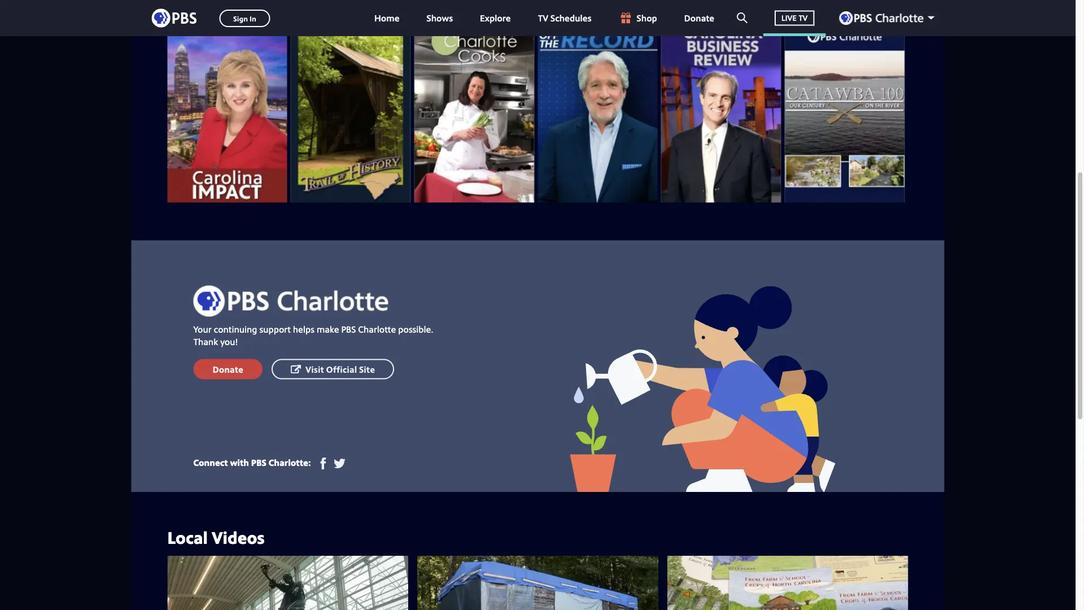 Task type: vqa. For each thing, say whether or not it's contained in the screenshot.
VISIT OFFICIAL SITE
yes



Task type: locate. For each thing, give the bounding box(es) containing it.
1 vertical spatial donate
[[213, 363, 244, 375]]

shop
[[637, 12, 658, 24]]

live tv
[[782, 13, 808, 23]]

2 (opens in new window) image from the left
[[334, 458, 346, 470]]

official
[[326, 363, 357, 375]]

1 horizontal spatial donate
[[685, 12, 715, 24]]

continuing
[[214, 323, 257, 335]]

pbs charlotte image
[[840, 11, 924, 25], [194, 286, 388, 317]]

0 vertical spatial pbs
[[342, 323, 356, 335]]

1 horizontal spatial (opens in new window) image
[[334, 458, 346, 470]]

charlotte:
[[269, 456, 311, 468]]

live tv link
[[764, 0, 826, 36]]

tv
[[538, 12, 549, 24], [799, 13, 808, 23]]

support
[[260, 323, 291, 335]]

explore link
[[469, 0, 523, 36]]

0 horizontal spatial pbs
[[251, 456, 267, 468]]

tv schedules
[[538, 12, 592, 24]]

possible.
[[399, 323, 434, 335]]

visit official site link
[[272, 359, 394, 379]]

pbs right the with
[[251, 456, 267, 468]]

carolina impact image
[[168, 23, 287, 203]]

tv right live
[[799, 13, 808, 23]]

shop link
[[608, 0, 669, 36]]

videos
[[212, 526, 265, 549]]

(opens in new window) image
[[318, 458, 329, 470], [334, 458, 346, 470]]

make
[[317, 323, 339, 335]]

donate left search "image"
[[685, 12, 715, 24]]

1 vertical spatial pbs charlotte image
[[194, 286, 388, 317]]

explore
[[480, 12, 511, 24]]

video thumbnail: carolina impact carolina impact: november 7th, 2023 image
[[668, 556, 909, 610]]

off the record image
[[538, 23, 658, 203]]

tv left schedules
[[538, 12, 549, 24]]

pbs
[[342, 323, 356, 335], [251, 456, 267, 468]]

donate link down you!
[[194, 359, 263, 379]]

live
[[782, 13, 797, 23]]

0 vertical spatial donate
[[685, 12, 715, 24]]

pbs inside your continuing support helps make pbs charlotte possible. thank you!
[[342, 323, 356, 335]]

you!
[[220, 335, 238, 348]]

donate for right donate link
[[685, 12, 715, 24]]

trail of history image
[[291, 23, 411, 203]]

1 horizontal spatial pbs charlotte image
[[840, 11, 924, 25]]

donate down you!
[[213, 363, 244, 375]]

1 vertical spatial donate link
[[194, 359, 263, 379]]

pbs right the make
[[342, 323, 356, 335]]

0 horizontal spatial donate
[[213, 363, 244, 375]]

1 horizontal spatial pbs
[[342, 323, 356, 335]]

schedules
[[551, 12, 592, 24]]

donate link left search "image"
[[673, 0, 726, 36]]

local videos
[[168, 526, 265, 549]]

helps
[[293, 323, 315, 335]]

0 vertical spatial donate link
[[673, 0, 726, 36]]

next slide image
[[880, 608, 897, 610]]

donate
[[685, 12, 715, 24], [213, 363, 244, 375]]

thank
[[194, 335, 218, 348]]

donate for leftmost donate link
[[213, 363, 244, 375]]

1 vertical spatial pbs
[[251, 456, 267, 468]]

charlotte
[[358, 323, 396, 335]]

your continuing support helps make pbs charlotte possible. thank you!
[[194, 323, 434, 348]]

0 horizontal spatial pbs charlotte image
[[194, 286, 388, 317]]

donate link
[[673, 0, 726, 36], [194, 359, 263, 379]]

0 horizontal spatial (opens in new window) image
[[318, 458, 329, 470]]

shows
[[427, 12, 453, 24]]



Task type: describe. For each thing, give the bounding box(es) containing it.
local
[[168, 526, 208, 549]]

connect
[[194, 456, 228, 468]]

connect with pbs charlotte:
[[194, 456, 313, 468]]

visit official site
[[306, 363, 375, 375]]

pbs image
[[152, 5, 197, 31]]

carolina business review image
[[662, 23, 782, 203]]

home link
[[363, 0, 411, 36]]

search image
[[737, 12, 748, 23]]

video thumbnail: carolina impact carolina impact: november 14th, 2023 image
[[168, 556, 409, 610]]

charlotte cooks image
[[415, 23, 534, 203]]

0 vertical spatial pbs charlotte image
[[840, 11, 924, 25]]

your
[[194, 323, 212, 335]]

1 horizontal spatial tv
[[799, 13, 808, 23]]

1 (opens in new window) image from the left
[[318, 458, 329, 470]]

with
[[230, 456, 249, 468]]

0 horizontal spatial donate link
[[194, 359, 263, 379]]

shows link
[[416, 0, 465, 36]]

visit
[[306, 363, 324, 375]]

site
[[359, 363, 375, 375]]

home
[[375, 12, 400, 24]]

1 horizontal spatial donate link
[[673, 0, 726, 36]]

catawba 100: our century on the river image
[[785, 23, 905, 203]]

video thumbnail: carolina impact carolina impact: october 31st, 2023 image
[[418, 556, 659, 610]]

tv schedules link
[[527, 0, 603, 36]]

0 horizontal spatial tv
[[538, 12, 549, 24]]



